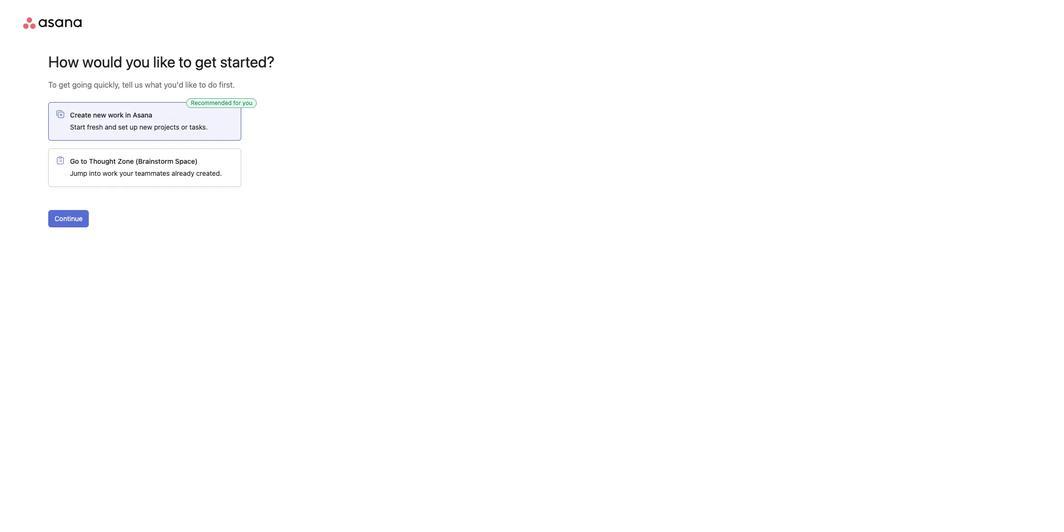 Task type: vqa. For each thing, say whether or not it's contained in the screenshot.
Create new work in Asana Start fresh and set up new projects or tasks.
yes



Task type: describe. For each thing, give the bounding box(es) containing it.
recommended for you
[[191, 99, 252, 107]]

1 vertical spatial like
[[185, 81, 197, 89]]

0 horizontal spatial new
[[93, 111, 106, 119]]

quickly,
[[94, 81, 120, 89]]

recommended
[[191, 99, 232, 107]]

what
[[145, 81, 162, 89]]

start
[[70, 123, 85, 131]]

2 horizontal spatial to
[[199, 81, 206, 89]]

you for would
[[126, 53, 150, 71]]

into
[[89, 169, 101, 178]]

create new work in asana start fresh and set up new projects or tasks.
[[70, 111, 208, 131]]

would
[[82, 53, 122, 71]]

get started?
[[195, 53, 275, 71]]

asana image
[[23, 17, 82, 29]]

fresh
[[87, 123, 103, 131]]

you'd
[[164, 81, 183, 89]]

to
[[48, 81, 57, 89]]

continue
[[55, 215, 83, 223]]

jump
[[70, 169, 87, 178]]

you for for
[[243, 99, 252, 107]]

continue button
[[48, 210, 89, 228]]

(brainstorm space)
[[136, 157, 198, 166]]

work inside the create new work in asana start fresh and set up new projects or tasks.
[[108, 111, 124, 119]]

work inside go to thought zone (brainstorm space) jump into work your teammates already created.
[[103, 169, 118, 178]]

how would you like to get started?
[[48, 53, 275, 71]]

to get going quickly, tell us what you'd like to do first.
[[48, 81, 235, 89]]

or
[[181, 123, 188, 131]]

get
[[59, 81, 70, 89]]



Task type: locate. For each thing, give the bounding box(es) containing it.
projects
[[154, 123, 179, 131]]

your
[[120, 169, 133, 178]]

1 horizontal spatial you
[[243, 99, 252, 107]]

0 vertical spatial work
[[108, 111, 124, 119]]

and
[[105, 123, 116, 131]]

to left the do on the top of page
[[199, 81, 206, 89]]

you
[[126, 53, 150, 71], [243, 99, 252, 107]]

work
[[108, 111, 124, 119], [103, 169, 118, 178]]

like
[[153, 53, 175, 71], [185, 81, 197, 89]]

created.
[[196, 169, 222, 178]]

like right you'd
[[185, 81, 197, 89]]

1 vertical spatial work
[[103, 169, 118, 178]]

new
[[93, 111, 106, 119], [139, 123, 152, 131]]

to inside go to thought zone (brainstorm space) jump into work your teammates already created.
[[81, 157, 87, 166]]

zone
[[118, 157, 134, 166]]

2 vertical spatial to
[[81, 157, 87, 166]]

do
[[208, 81, 217, 89]]

1 horizontal spatial new
[[139, 123, 152, 131]]

for
[[233, 99, 241, 107]]

like up you'd
[[153, 53, 175, 71]]

1 vertical spatial new
[[139, 123, 152, 131]]

1 horizontal spatial to
[[179, 53, 192, 71]]

0 vertical spatial like
[[153, 53, 175, 71]]

1 vertical spatial to
[[199, 81, 206, 89]]

teammates
[[135, 169, 170, 178]]

in asana
[[125, 111, 152, 119]]

to right go on the top
[[81, 157, 87, 166]]

to up you'd
[[179, 53, 192, 71]]

first.
[[219, 81, 235, 89]]

thought
[[89, 157, 116, 166]]

create
[[70, 111, 91, 119]]

work up and
[[108, 111, 124, 119]]

1 horizontal spatial like
[[185, 81, 197, 89]]

up
[[130, 123, 138, 131]]

set
[[118, 123, 128, 131]]

go
[[70, 157, 79, 166]]

new up the fresh
[[93, 111, 106, 119]]

new right "up"
[[139, 123, 152, 131]]

0 vertical spatial new
[[93, 111, 106, 119]]

going
[[72, 81, 92, 89]]

go to thought zone (brainstorm space) jump into work your teammates already created.
[[70, 157, 222, 178]]

to
[[179, 53, 192, 71], [199, 81, 206, 89], [81, 157, 87, 166]]

us
[[135, 81, 143, 89]]

work down thought
[[103, 169, 118, 178]]

0 horizontal spatial like
[[153, 53, 175, 71]]

0 horizontal spatial you
[[126, 53, 150, 71]]

0 vertical spatial to
[[179, 53, 192, 71]]

tasks.
[[189, 123, 208, 131]]

0 horizontal spatial to
[[81, 157, 87, 166]]

1 vertical spatial you
[[243, 99, 252, 107]]

already
[[172, 169, 194, 178]]

0 vertical spatial you
[[126, 53, 150, 71]]

how
[[48, 53, 79, 71]]

tell
[[122, 81, 133, 89]]

you right "for"
[[243, 99, 252, 107]]

you up us
[[126, 53, 150, 71]]



